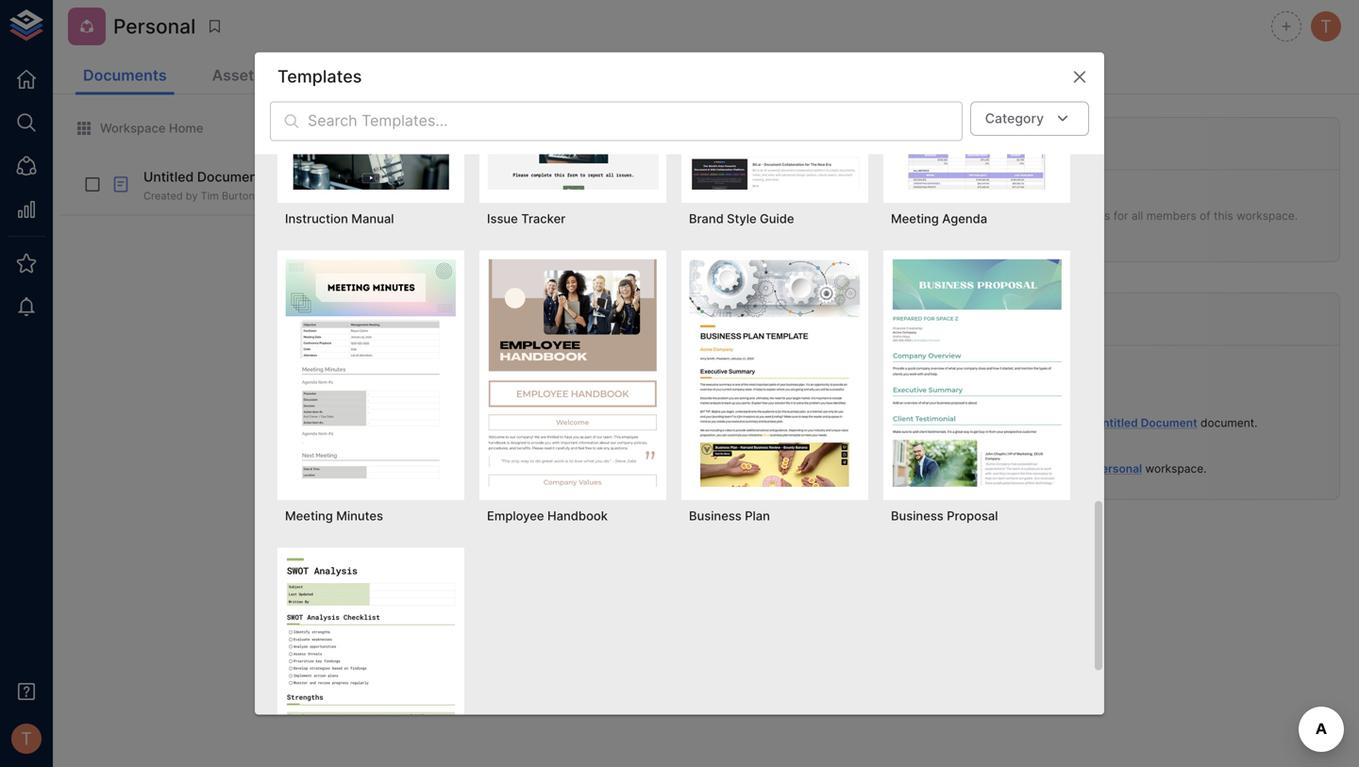 Task type: vqa. For each thing, say whether or not it's contained in the screenshot.
. to the right
yes



Task type: locate. For each thing, give the bounding box(es) containing it.
business proposal
[[891, 509, 998, 523]]

recent activities
[[969, 310, 1093, 328]]

document up created by tim burton just now
[[197, 169, 262, 185]]

0 horizontal spatial personal
[[113, 14, 196, 38]]

today
[[956, 362, 992, 377]]

1 horizontal spatial document
[[1141, 416, 1197, 430]]

plan
[[745, 509, 770, 523]]

by
[[186, 190, 198, 202]]

0 vertical spatial burton
[[222, 190, 255, 202]]

meeting left minutes
[[285, 509, 333, 523]]

1 horizontal spatial meeting
[[891, 211, 939, 226]]

0 horizontal spatial document
[[197, 169, 262, 185]]

1 horizontal spatial t
[[1321, 16, 1332, 37]]

burton down am at the bottom of page
[[1010, 462, 1047, 476]]

tim right by
[[201, 190, 219, 202]]

1 vertical spatial tim
[[986, 416, 1007, 430]]

instruction manual
[[285, 211, 394, 226]]

business plan image
[[689, 258, 861, 487]]

created up 09:05 am tim burton created personal workspace .
[[1050, 416, 1091, 430]]

0 vertical spatial personal
[[113, 14, 196, 38]]

tim for created
[[986, 462, 1007, 476]]

Search Templates... text field
[[308, 101, 963, 141]]

2 created from the top
[[1050, 462, 1091, 476]]

members
[[1147, 209, 1197, 223]]

1 horizontal spatial for
[[1114, 209, 1128, 223]]

created
[[143, 190, 183, 202]]

1 horizontal spatial t button
[[1308, 8, 1344, 44]]

business left proposal
[[891, 509, 944, 523]]

workspace
[[1145, 462, 1204, 476]]

1 vertical spatial untitled
[[1094, 416, 1138, 430]]

0 horizontal spatial untitled
[[143, 169, 194, 185]]

1 vertical spatial .
[[1204, 462, 1207, 476]]

insights
[[308, 66, 366, 84]]

burton for created
[[1010, 462, 1047, 476]]

meeting left agenda
[[891, 211, 939, 226]]

document
[[197, 169, 262, 185], [1141, 416, 1197, 430]]

2 vertical spatial burton
[[1010, 462, 1047, 476]]

1 vertical spatial meeting
[[285, 509, 333, 523]]

untitled document link
[[1094, 416, 1197, 430]]

tim
[[201, 190, 219, 202], [986, 416, 1007, 430], [986, 462, 1007, 476]]

quick
[[1041, 209, 1070, 223]]

home
[[169, 121, 203, 135]]

created left personal link
[[1050, 462, 1091, 476]]

created
[[1050, 416, 1091, 430], [1050, 462, 1091, 476]]

0 horizontal spatial t button
[[6, 718, 47, 760]]

proposal
[[947, 509, 998, 523]]

brand style guide
[[689, 211, 794, 226]]

meeting minutes
[[285, 509, 383, 523]]

tim down 09:05
[[986, 462, 1007, 476]]

2 business from the left
[[891, 509, 944, 523]]

personal
[[113, 14, 196, 38], [1094, 462, 1142, 476]]

burton left just
[[222, 190, 255, 202]]

of
[[1200, 209, 1211, 223]]

workspace home link
[[76, 120, 203, 137]]

1 vertical spatial t
[[21, 729, 32, 749]]

1 business from the left
[[689, 509, 742, 523]]

activities
[[1024, 310, 1093, 328]]

1 vertical spatial t button
[[6, 718, 47, 760]]

untitled up created
[[143, 169, 194, 185]]

items
[[991, 209, 1020, 223]]

meeting for meeting agenda
[[891, 211, 939, 226]]

templates
[[278, 66, 362, 87]]

2 for from the left
[[1114, 209, 1128, 223]]

0 vertical spatial created
[[1050, 416, 1091, 430]]

1 vertical spatial created
[[1050, 462, 1091, 476]]

1 horizontal spatial business
[[891, 509, 944, 523]]

t
[[1321, 16, 1332, 37], [21, 729, 32, 749]]

burton
[[222, 190, 255, 202], [1010, 416, 1047, 430], [1010, 462, 1047, 476]]

tim inside 09:05 am tim burton created personal workspace .
[[986, 462, 1007, 476]]

documents link
[[76, 59, 174, 95]]

burton up am at the bottom of page
[[1010, 416, 1047, 430]]

0 vertical spatial meeting
[[891, 211, 939, 226]]

business for business plan
[[689, 509, 742, 523]]

meeting
[[891, 211, 939, 226], [285, 509, 333, 523]]

pinned items
[[969, 134, 1064, 152]]

0 horizontal spatial .
[[1204, 462, 1207, 476]]

personal down tim burton created untitled document document .
[[1094, 462, 1142, 476]]

0 horizontal spatial business
[[689, 509, 742, 523]]

for left all
[[1114, 209, 1128, 223]]

t button
[[1308, 8, 1344, 44], [6, 718, 47, 760]]

business
[[689, 509, 742, 523], [891, 509, 944, 523]]

issue tracker
[[487, 211, 566, 226]]

0 horizontal spatial meeting
[[285, 509, 333, 523]]

personal up documents at the left of the page
[[113, 14, 196, 38]]

tim for just
[[201, 190, 219, 202]]

assets link
[[204, 59, 270, 95]]

meeting agenda
[[891, 211, 987, 226]]

workspace
[[100, 121, 166, 135]]

untitled up 09:05 am tim burton created personal workspace .
[[1094, 416, 1138, 430]]

recent
[[969, 310, 1021, 328]]

untitled
[[143, 169, 194, 185], [1094, 416, 1138, 430]]

0 horizontal spatial t
[[21, 729, 32, 749]]

favorite image
[[273, 169, 290, 186]]

guide
[[760, 211, 794, 226]]

.
[[1255, 416, 1258, 430], [1204, 462, 1207, 476]]

instruction manual image
[[285, 0, 457, 190]]

for
[[1023, 209, 1038, 223], [1114, 209, 1128, 223]]

0 horizontal spatial for
[[1023, 209, 1038, 223]]

pin items for quick access for all members of this workspace.
[[971, 209, 1298, 223]]

document
[[1201, 416, 1255, 430]]

1 created from the top
[[1050, 416, 1091, 430]]

tracker
[[521, 211, 566, 226]]

workspace home
[[100, 121, 203, 135]]

document up workspace
[[1141, 416, 1197, 430]]

this
[[1214, 209, 1233, 223]]

burton inside 09:05 am tim burton created personal workspace .
[[1010, 462, 1047, 476]]

items
[[1024, 134, 1064, 152]]

0 vertical spatial tim
[[201, 190, 219, 202]]

tim burton created untitled document document .
[[986, 416, 1258, 430]]

style
[[727, 211, 757, 226]]

0 vertical spatial document
[[197, 169, 262, 185]]

1 horizontal spatial personal
[[1094, 462, 1142, 476]]

2 vertical spatial tim
[[986, 462, 1007, 476]]

1 horizontal spatial untitled
[[1094, 416, 1138, 430]]

tim up 09:05
[[986, 416, 1007, 430]]

business left plan
[[689, 509, 742, 523]]

0 vertical spatial .
[[1255, 416, 1258, 430]]

for left quick
[[1023, 209, 1038, 223]]

1 vertical spatial personal
[[1094, 462, 1142, 476]]



Task type: describe. For each thing, give the bounding box(es) containing it.
all
[[1132, 209, 1143, 223]]

assets
[[212, 66, 262, 84]]

issue
[[487, 211, 518, 226]]

instruction
[[285, 211, 348, 226]]

agenda
[[942, 211, 987, 226]]

swot analysis image
[[285, 555, 457, 767]]

personal link
[[1094, 462, 1142, 476]]

business proposal image
[[891, 258, 1063, 487]]

pinned
[[969, 134, 1020, 152]]

09:05
[[986, 447, 1015, 460]]

1 vertical spatial burton
[[1010, 416, 1047, 430]]

access
[[1073, 209, 1110, 223]]

employee handbook
[[487, 509, 608, 523]]

1 horizontal spatial .
[[1255, 416, 1258, 430]]

bookmark image
[[206, 18, 223, 35]]

templates dialog
[[255, 0, 1104, 767]]

pin
[[971, 209, 988, 223]]

just
[[258, 190, 275, 202]]

untitled document
[[143, 169, 262, 185]]

09:05 am tim burton created personal workspace .
[[986, 447, 1207, 476]]

minutes
[[336, 509, 383, 523]]

0 vertical spatial t button
[[1308, 8, 1344, 44]]

employee handbook image
[[487, 258, 659, 487]]

brand
[[689, 211, 724, 226]]

created by tim burton just now
[[143, 190, 299, 202]]

workspace.
[[1237, 209, 1298, 223]]

0 vertical spatial untitled
[[143, 169, 194, 185]]

0 vertical spatial t
[[1321, 16, 1332, 37]]

handbook
[[547, 509, 608, 523]]

business plan
[[689, 509, 770, 523]]

manual
[[351, 211, 394, 226]]

business for business proposal
[[891, 509, 944, 523]]

burton for just
[[222, 190, 255, 202]]

meeting minutes image
[[285, 258, 457, 487]]

insights link
[[300, 59, 373, 95]]

brand style guide image
[[689, 0, 861, 190]]

1 vertical spatial document
[[1141, 416, 1197, 430]]

. inside 09:05 am tim burton created personal workspace .
[[1204, 462, 1207, 476]]

category button
[[970, 101, 1089, 136]]

documents
[[83, 66, 167, 84]]

issue tracker image
[[487, 0, 659, 190]]

employee
[[487, 509, 544, 523]]

meeting agenda image
[[891, 0, 1063, 190]]

am
[[1018, 447, 1034, 460]]

meeting for meeting minutes
[[285, 509, 333, 523]]

1 for from the left
[[1023, 209, 1038, 223]]

now
[[278, 190, 299, 202]]

category
[[985, 110, 1044, 126]]

personal inside 09:05 am tim burton created personal workspace .
[[1094, 462, 1142, 476]]

created inside 09:05 am tim burton created personal workspace .
[[1050, 462, 1091, 476]]



